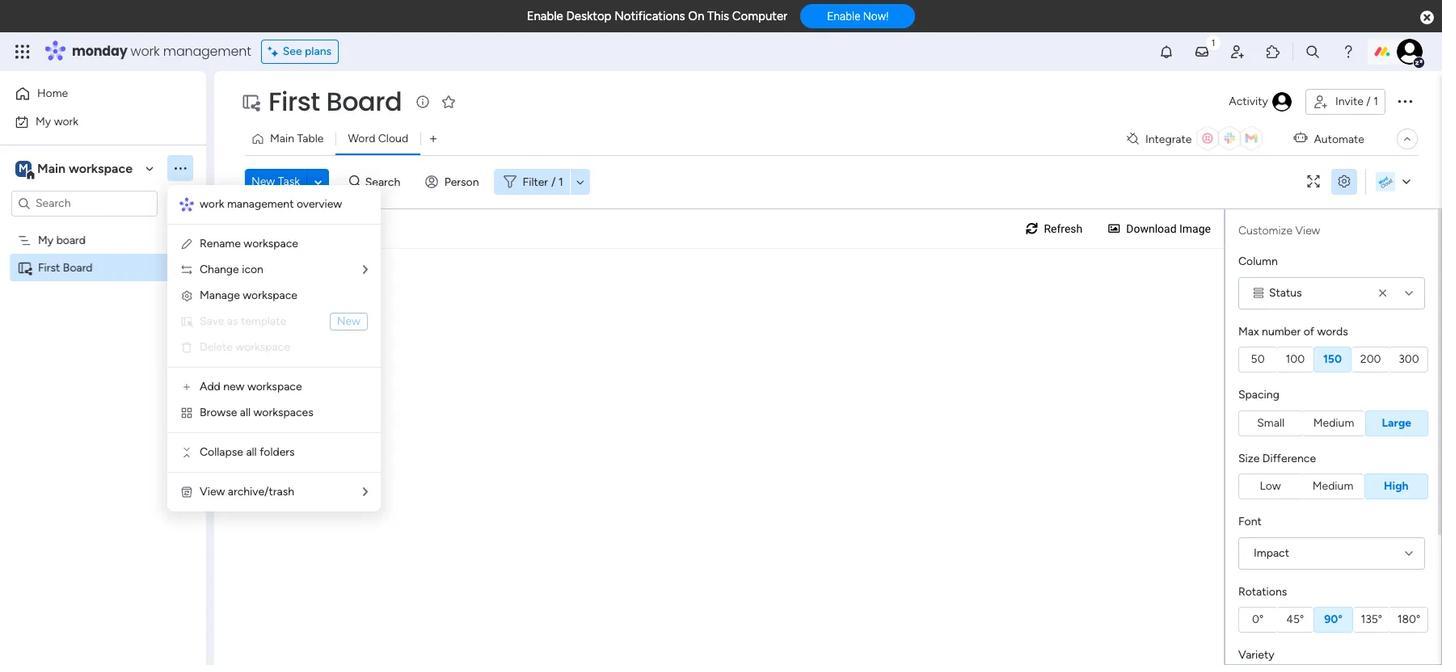 Task type: locate. For each thing, give the bounding box(es) containing it.
1 vertical spatial view
[[200, 485, 225, 499]]

1 image
[[1206, 33, 1221, 51]]

1 vertical spatial medium
[[1313, 479, 1354, 493]]

new
[[251, 175, 275, 188], [337, 314, 361, 328]]

new inside menu item
[[337, 314, 361, 328]]

1 vertical spatial /
[[551, 175, 556, 189]]

main for main table
[[270, 132, 294, 146]]

1 vertical spatial list arrow image
[[363, 487, 368, 498]]

enable inside button
[[827, 10, 861, 23]]

add view image
[[430, 133, 437, 145]]

1 vertical spatial 1
[[559, 175, 563, 189]]

work inside button
[[54, 114, 79, 128]]

activity button
[[1223, 89, 1299, 115]]

new inside button
[[251, 175, 275, 188]]

90°
[[1324, 613, 1343, 627]]

menu
[[167, 185, 381, 512]]

1 vertical spatial main
[[37, 160, 66, 176]]

0 horizontal spatial enable
[[527, 9, 563, 23]]

menu item
[[180, 312, 368, 331]]

0 horizontal spatial main
[[37, 160, 66, 176]]

workspace up icon
[[244, 237, 298, 251]]

main table button
[[245, 126, 336, 152]]

view right customize
[[1296, 224, 1320, 238]]

new up delete workspace menu item
[[337, 314, 361, 328]]

0 vertical spatial main
[[270, 132, 294, 146]]

view right view archive/trash icon
[[200, 485, 225, 499]]

1 vertical spatial work
[[54, 114, 79, 128]]

1 vertical spatial board
[[63, 261, 93, 274]]

workspace up template
[[243, 289, 297, 302]]

browse all workspaces image
[[180, 407, 193, 420]]

1
[[1374, 95, 1378, 108], [559, 175, 563, 189]]

Search in workspace field
[[34, 194, 135, 213]]

low
[[1260, 479, 1281, 493]]

enable left desktop
[[527, 9, 563, 23]]

first right shareable board image
[[38, 261, 60, 274]]

first board up table
[[268, 83, 402, 120]]

0 horizontal spatial first board
[[38, 261, 93, 274]]

plans
[[305, 44, 332, 58]]

Search field
[[361, 171, 410, 193]]

view
[[1296, 224, 1320, 238], [200, 485, 225, 499]]

0 vertical spatial management
[[163, 42, 251, 61]]

m
[[19, 161, 28, 175]]

new up work management overview
[[251, 175, 275, 188]]

options image
[[1395, 91, 1415, 111]]

my inside my work button
[[36, 114, 51, 128]]

1 right invite
[[1374, 95, 1378, 108]]

1 vertical spatial all
[[246, 445, 257, 459]]

work down home
[[54, 114, 79, 128]]

0 vertical spatial medium
[[1313, 416, 1354, 430]]

medium
[[1313, 416, 1354, 430], [1313, 479, 1354, 493]]

0 vertical spatial work
[[131, 42, 160, 61]]

words
[[1317, 325, 1348, 338]]

show board description image
[[413, 94, 433, 110]]

board down board
[[63, 261, 93, 274]]

main inside workspace selection element
[[37, 160, 66, 176]]

2 vertical spatial work
[[200, 197, 224, 211]]

small button
[[1239, 410, 1303, 436]]

1 horizontal spatial enable
[[827, 10, 861, 23]]

/ right invite
[[1367, 95, 1371, 108]]

0 vertical spatial board
[[326, 83, 402, 120]]

0 vertical spatial view
[[1296, 224, 1320, 238]]

delete workspace
[[200, 340, 290, 354]]

enable now!
[[827, 10, 889, 23]]

max number of words
[[1239, 325, 1348, 338]]

45°
[[1287, 613, 1304, 627]]

work
[[131, 42, 160, 61], [54, 114, 79, 128], [200, 197, 224, 211]]

workspace inside menu item
[[236, 340, 290, 354]]

dapulse close image
[[1420, 10, 1434, 26]]

list arrow image for view archive/trash
[[363, 487, 368, 498]]

/ for filter
[[551, 175, 556, 189]]

rename workspace image
[[180, 238, 193, 251]]

1 horizontal spatial new
[[337, 314, 361, 328]]

overview
[[297, 197, 342, 211]]

0 horizontal spatial board
[[63, 261, 93, 274]]

board
[[326, 83, 402, 120], [63, 261, 93, 274]]

0 horizontal spatial work
[[54, 114, 79, 128]]

see
[[283, 44, 302, 58]]

1 left arrow down icon in the left of the page
[[559, 175, 563, 189]]

add
[[200, 380, 221, 394]]

main left table
[[270, 132, 294, 146]]

0 horizontal spatial /
[[551, 175, 556, 189]]

medium down difference
[[1313, 479, 1354, 493]]

large
[[1382, 416, 1412, 430]]

1 vertical spatial first board
[[38, 261, 93, 274]]

all down add new workspace
[[240, 406, 251, 420]]

main for main workspace
[[37, 160, 66, 176]]

work up rename
[[200, 197, 224, 211]]

shareable board image
[[241, 92, 260, 112]]

1 horizontal spatial main
[[270, 132, 294, 146]]

enable now! button
[[801, 4, 915, 28]]

first board inside list box
[[38, 261, 93, 274]]

size difference
[[1239, 452, 1316, 465]]

template
[[241, 314, 286, 328]]

1 vertical spatial my
[[38, 233, 54, 247]]

service icon image
[[180, 315, 193, 328]]

dapulse integrations image
[[1127, 133, 1139, 145]]

list box
[[0, 223, 206, 500]]

1 vertical spatial medium button
[[1302, 474, 1364, 500]]

work right monday on the left of the page
[[131, 42, 160, 61]]

50 button
[[1239, 347, 1277, 373]]

my down home
[[36, 114, 51, 128]]

first up main table
[[268, 83, 320, 120]]

0 horizontal spatial view
[[200, 485, 225, 499]]

delete
[[200, 340, 233, 354]]

main right workspace icon
[[37, 160, 66, 176]]

0 vertical spatial my
[[36, 114, 51, 128]]

add new workspace image
[[180, 381, 193, 394]]

1 list arrow image from the top
[[363, 264, 368, 276]]

delete workspace image
[[180, 341, 193, 354]]

medium button down difference
[[1302, 474, 1364, 500]]

status
[[1269, 286, 1302, 300]]

workspace down template
[[236, 340, 290, 354]]

0°
[[1252, 613, 1264, 627]]

medium button
[[1303, 410, 1365, 436], [1302, 474, 1364, 500]]

table
[[297, 132, 324, 146]]

my inside list box
[[38, 233, 54, 247]]

autopilot image
[[1294, 128, 1308, 149]]

0 vertical spatial list arrow image
[[363, 264, 368, 276]]

as
[[227, 314, 238, 328]]

notifications
[[615, 9, 685, 23]]

collapse board header image
[[1401, 133, 1414, 146]]

jacob simon image
[[1397, 39, 1423, 65]]

workspace image
[[15, 160, 32, 177]]

1 horizontal spatial first
[[268, 83, 320, 120]]

workspace
[[69, 160, 133, 176], [244, 237, 298, 251], [243, 289, 297, 302], [236, 340, 290, 354], [247, 380, 302, 394]]

board inside list box
[[63, 261, 93, 274]]

enable
[[527, 9, 563, 23], [827, 10, 861, 23]]

rename
[[200, 237, 241, 251]]

0 vertical spatial first
[[268, 83, 320, 120]]

workspace for delete workspace
[[236, 340, 290, 354]]

1 vertical spatial new
[[337, 314, 361, 328]]

0 vertical spatial medium button
[[1303, 410, 1365, 436]]

0 horizontal spatial first
[[38, 261, 60, 274]]

change icon
[[200, 263, 263, 276]]

150
[[1323, 352, 1342, 366]]

1 horizontal spatial work
[[131, 42, 160, 61]]

add to favorites image
[[441, 93, 457, 110]]

180° button
[[1390, 607, 1429, 633]]

workspace options image
[[172, 160, 188, 176]]

/ right 'filter'
[[551, 175, 556, 189]]

delete workspace menu item
[[180, 338, 368, 357]]

menu item containing save as template
[[180, 312, 368, 331]]

of
[[1304, 325, 1314, 338]]

1 inside button
[[1374, 95, 1378, 108]]

browse
[[200, 406, 237, 420]]

invite / 1 button
[[1306, 89, 1386, 115]]

0 vertical spatial /
[[1367, 95, 1371, 108]]

size
[[1239, 452, 1260, 465]]

0 vertical spatial new
[[251, 175, 275, 188]]

100 button
[[1277, 347, 1314, 373]]

main inside "button"
[[270, 132, 294, 146]]

0 horizontal spatial 1
[[559, 175, 563, 189]]

2 list arrow image from the top
[[363, 487, 368, 498]]

management down new task button
[[227, 197, 294, 211]]

change icon image
[[180, 264, 193, 276]]

first board down my board
[[38, 261, 93, 274]]

high
[[1384, 479, 1409, 493]]

150 button
[[1314, 347, 1351, 373]]

enable for enable now!
[[827, 10, 861, 23]]

integrate
[[1145, 132, 1192, 146]]

1 vertical spatial first
[[38, 261, 60, 274]]

menu containing work management overview
[[167, 185, 381, 512]]

home button
[[10, 81, 174, 107]]

all
[[240, 406, 251, 420], [246, 445, 257, 459]]

difference
[[1263, 452, 1316, 465]]

change
[[200, 263, 239, 276]]

list arrow image
[[363, 264, 368, 276], [363, 487, 368, 498]]

board up word
[[326, 83, 402, 120]]

browse all workspaces
[[200, 406, 313, 420]]

my left board
[[38, 233, 54, 247]]

all for browse
[[240, 406, 251, 420]]

medium for spacing
[[1313, 416, 1354, 430]]

workspace for manage workspace
[[243, 289, 297, 302]]

1 vertical spatial management
[[227, 197, 294, 211]]

my
[[36, 114, 51, 128], [38, 233, 54, 247]]

1 horizontal spatial /
[[1367, 95, 1371, 108]]

0 vertical spatial 1
[[1374, 95, 1378, 108]]

my for my board
[[38, 233, 54, 247]]

medium button up difference
[[1303, 410, 1365, 436]]

300 button
[[1390, 347, 1429, 373]]

font
[[1239, 515, 1262, 529]]

enable left now!
[[827, 10, 861, 23]]

1 horizontal spatial 1
[[1374, 95, 1378, 108]]

invite members image
[[1230, 44, 1246, 60]]

open full screen image
[[1301, 176, 1327, 188]]

main workspace
[[37, 160, 133, 176]]

1 horizontal spatial board
[[326, 83, 402, 120]]

monday work management
[[72, 42, 251, 61]]

small
[[1257, 416, 1285, 430]]

search everything image
[[1305, 44, 1321, 60]]

1 horizontal spatial view
[[1296, 224, 1320, 238]]

300
[[1399, 352, 1419, 366]]

first inside list box
[[38, 261, 60, 274]]

new task
[[251, 175, 300, 188]]

1 horizontal spatial first board
[[268, 83, 402, 120]]

/ inside button
[[1367, 95, 1371, 108]]

main
[[270, 132, 294, 146], [37, 160, 66, 176]]

activity
[[1229, 95, 1268, 108]]

medium up difference
[[1313, 416, 1354, 430]]

workspaces
[[253, 406, 313, 420]]

v2 search image
[[349, 173, 361, 191]]

list box containing my board
[[0, 223, 206, 500]]

shareable board image
[[17, 260, 32, 275]]

option
[[0, 226, 206, 229]]

workspace up search in workspace field
[[69, 160, 133, 176]]

management up shareable board icon
[[163, 42, 251, 61]]

all left folders
[[246, 445, 257, 459]]

medium button for spacing
[[1303, 410, 1365, 436]]

medium for size difference
[[1313, 479, 1354, 493]]

enable for enable desktop notifications on this computer
[[527, 9, 563, 23]]

0 horizontal spatial new
[[251, 175, 275, 188]]

0 vertical spatial all
[[240, 406, 251, 420]]

automate
[[1314, 132, 1365, 146]]



Task type: vqa. For each thing, say whether or not it's contained in the screenshot.
Table
yes



Task type: describe. For each thing, give the bounding box(es) containing it.
variety
[[1239, 648, 1275, 662]]

large button
[[1365, 410, 1429, 436]]

100
[[1286, 352, 1305, 366]]

First Board field
[[264, 83, 406, 120]]

filter / 1
[[523, 175, 563, 189]]

monday
[[72, 42, 127, 61]]

impact
[[1254, 546, 1289, 560]]

200 button
[[1351, 347, 1390, 373]]

word
[[348, 132, 375, 146]]

person
[[444, 175, 479, 189]]

50
[[1251, 352, 1265, 366]]

board
[[56, 233, 86, 247]]

main table
[[270, 132, 324, 146]]

see plans button
[[261, 40, 339, 64]]

notifications image
[[1159, 44, 1175, 60]]

view archive/trash image
[[180, 486, 193, 499]]

settings image
[[1332, 176, 1357, 188]]

desktop
[[566, 9, 612, 23]]

1 for filter / 1
[[559, 175, 563, 189]]

90° button
[[1314, 607, 1353, 633]]

cloud
[[378, 132, 408, 146]]

add new workspace
[[200, 380, 302, 394]]

max
[[1239, 325, 1259, 338]]

new
[[223, 380, 245, 394]]

arrow down image
[[571, 172, 590, 192]]

45° button
[[1277, 607, 1314, 633]]

folders
[[260, 445, 295, 459]]

work management overview
[[200, 197, 342, 211]]

0° button
[[1239, 607, 1277, 633]]

v2 status outline image
[[1254, 287, 1264, 299]]

computer
[[732, 9, 788, 23]]

my work
[[36, 114, 79, 128]]

number
[[1262, 325, 1301, 338]]

home
[[37, 87, 68, 100]]

see plans
[[283, 44, 332, 58]]

collapse
[[200, 445, 243, 459]]

all for collapse
[[246, 445, 257, 459]]

work for monday
[[131, 42, 160, 61]]

180°
[[1398, 613, 1421, 627]]

select product image
[[15, 44, 31, 60]]

workspace for rename workspace
[[244, 237, 298, 251]]

my board
[[38, 233, 86, 247]]

this
[[707, 9, 729, 23]]

icon
[[242, 263, 263, 276]]

save
[[200, 314, 224, 328]]

new for new task
[[251, 175, 275, 188]]

/ for invite
[[1367, 95, 1371, 108]]

collapse all folders image
[[180, 446, 193, 459]]

new task button
[[245, 169, 306, 195]]

135°
[[1361, 613, 1382, 627]]

workspace selection element
[[15, 159, 135, 180]]

save as template
[[200, 314, 286, 328]]

help image
[[1340, 44, 1357, 60]]

view archive/trash
[[200, 485, 294, 499]]

new for new
[[337, 314, 361, 328]]

manage workspace
[[200, 289, 297, 302]]

workspace up workspaces
[[247, 380, 302, 394]]

filter
[[523, 175, 548, 189]]

archive/trash
[[228, 485, 294, 499]]

medium button for size difference
[[1302, 474, 1364, 500]]

my work button
[[10, 109, 174, 135]]

2 horizontal spatial work
[[200, 197, 224, 211]]

invite / 1
[[1336, 95, 1378, 108]]

my for my work
[[36, 114, 51, 128]]

rotations
[[1239, 585, 1287, 599]]

workspace for main workspace
[[69, 160, 133, 176]]

manage workspace image
[[180, 289, 193, 302]]

word cloud
[[348, 132, 408, 146]]

135° button
[[1353, 607, 1390, 633]]

work for my
[[54, 114, 79, 128]]

collapse all folders
[[200, 445, 295, 459]]

0 vertical spatial first board
[[268, 83, 402, 120]]

apps image
[[1265, 44, 1281, 60]]

word cloud button
[[336, 126, 420, 152]]

inbox image
[[1194, 44, 1210, 60]]

1 for invite / 1
[[1374, 95, 1378, 108]]

low button
[[1239, 474, 1302, 500]]

high button
[[1364, 474, 1429, 500]]

column
[[1239, 255, 1278, 268]]

task
[[278, 175, 300, 188]]

list arrow image for change icon
[[363, 264, 368, 276]]

rename workspace
[[200, 237, 298, 251]]

spacing
[[1239, 388, 1280, 402]]

customize
[[1239, 224, 1293, 238]]

manage
[[200, 289, 240, 302]]

invite
[[1336, 95, 1364, 108]]

enable desktop notifications on this computer
[[527, 9, 788, 23]]

angle down image
[[314, 176, 322, 188]]



